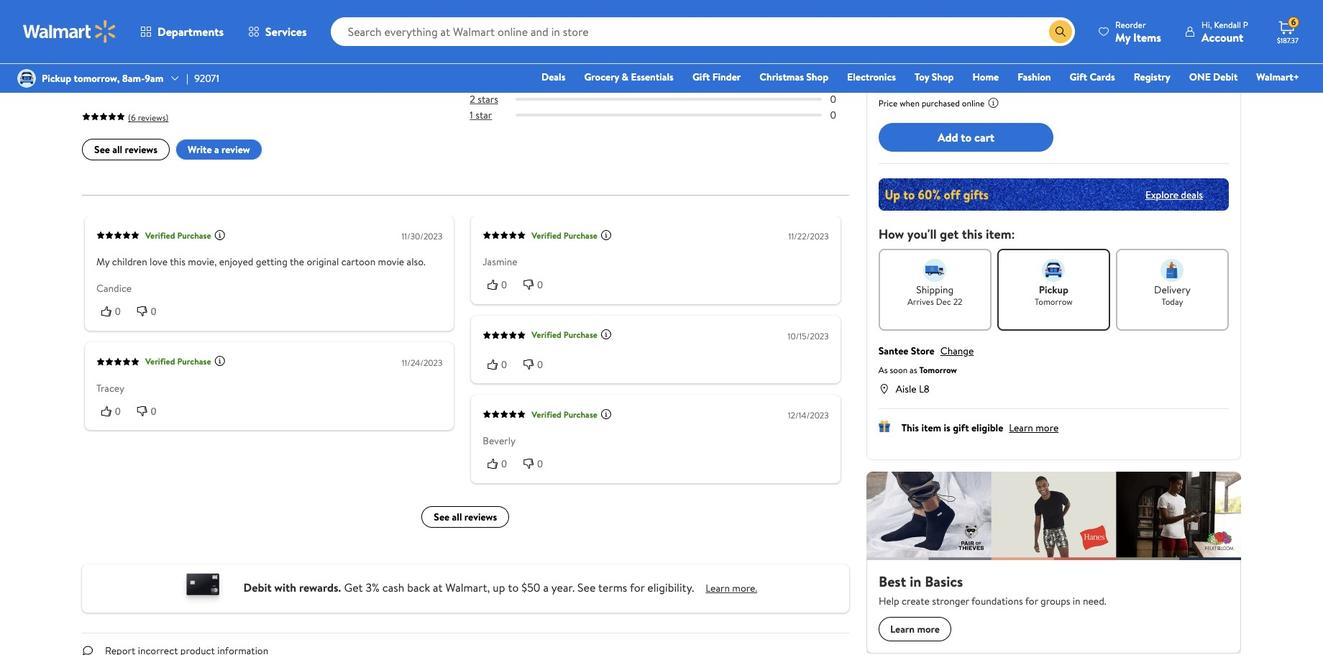 Task type: locate. For each thing, give the bounding box(es) containing it.
original
[[307, 255, 339, 269]]

items
[[1133, 29, 1161, 45]]

verified for my children love this movie, enjoyed getting the original cartoon movie also.
[[145, 229, 175, 241]]

2 vertical spatial stars
[[478, 92, 498, 106]]

one debit card  debit with rewards. get 3% cash back at walmart, up to $50 a year. see terms for eligibility. learn more. element
[[706, 581, 757, 596]]

see all reviews up walmart,
[[434, 509, 497, 524]]

progress bar
[[516, 66, 822, 69], [516, 82, 822, 85], [516, 98, 822, 101], [516, 114, 822, 116]]

back
[[407, 579, 430, 595]]

0 vertical spatial see all reviews link
[[82, 139, 170, 160]]

reviews down (6 reviews)
[[125, 142, 158, 157]]

(6 reviews) link
[[82, 108, 169, 124]]

pickup inside the pickup tomorrow
[[1039, 283, 1069, 297]]

toy
[[915, 70, 929, 84]]

6 for 6
[[830, 44, 836, 59]]

5 up '4' at the left
[[470, 44, 475, 59]]

debit
[[1213, 70, 1238, 84], [243, 579, 272, 595]]

progress bar for 4 stars
[[516, 66, 822, 69]]

verified purchase
[[145, 229, 211, 241], [532, 229, 598, 241], [532, 329, 598, 341], [145, 355, 211, 367], [532, 408, 598, 420]]

arrives
[[907, 295, 934, 308]]

0 horizontal spatial pickup
[[42, 71, 71, 86]]

2 vertical spatial see
[[577, 579, 596, 595]]

4 progress bar from the top
[[516, 114, 822, 116]]

reviews for leftmost the see all reviews link
[[125, 142, 158, 157]]

store
[[911, 344, 935, 358]]

1 horizontal spatial reviews
[[464, 509, 497, 524]]

see right year.
[[577, 579, 596, 595]]

6 inside 6 $187.37
[[1291, 16, 1296, 28]]

6 $187.37
[[1277, 16, 1299, 45]]

services button
[[236, 14, 319, 49]]

0 vertical spatial my
[[1115, 29, 1131, 45]]

pickup down intent image for pickup on the top of page
[[1039, 283, 1069, 297]]

0 button
[[483, 278, 519, 292], [519, 278, 554, 292], [96, 304, 132, 319], [132, 304, 168, 319], [483, 357, 519, 372], [519, 357, 554, 372], [96, 404, 132, 418], [132, 404, 168, 418], [483, 456, 519, 471], [519, 456, 554, 471]]

learn
[[1009, 421, 1033, 435], [706, 581, 730, 595]]

learn left 'more'
[[1009, 421, 1033, 435]]

reorder
[[1115, 18, 1146, 31]]

to right the up
[[508, 579, 519, 595]]

verified purchase information image for jasmine
[[600, 229, 612, 240]]

see
[[94, 142, 110, 157], [434, 509, 450, 524], [577, 579, 596, 595]]

purchase
[[177, 229, 211, 241], [564, 229, 598, 241], [564, 329, 598, 341], [177, 355, 211, 367], [564, 408, 598, 420]]

save
[[899, 78, 918, 92]]

0 vertical spatial learn
[[1009, 421, 1033, 435]]

1 vertical spatial this
[[170, 255, 186, 269]]

home link
[[966, 69, 1005, 85]]

essentials
[[631, 70, 674, 84]]

0 horizontal spatial debit
[[243, 579, 272, 595]]

walmart+ link
[[1250, 69, 1306, 85]]

5 left out
[[82, 33, 110, 105]]

pickup for pickup tomorrow
[[1039, 283, 1069, 297]]

4
[[470, 60, 476, 74]]

gift inside gift finder link
[[692, 70, 710, 84]]

1 gift from the left
[[692, 70, 710, 84]]

change
[[940, 344, 974, 358]]

toy shop
[[915, 70, 954, 84]]

a right the write
[[214, 142, 219, 157]]

my left items
[[1115, 29, 1131, 45]]

0 vertical spatial all
[[112, 142, 122, 157]]

0 vertical spatial stars
[[478, 44, 498, 59]]

cards
[[1090, 70, 1115, 84]]

tomorrow up l8
[[919, 364, 957, 376]]

this right the love
[[170, 255, 186, 269]]

cash
[[382, 579, 404, 595]]

love
[[150, 255, 168, 269]]

learn more button
[[1009, 421, 1059, 435]]

pickup left the tomorrow,
[[42, 71, 71, 86]]

0 horizontal spatial tomorrow
[[919, 364, 957, 376]]

0 vertical spatial to
[[961, 129, 972, 145]]

all up walmart,
[[452, 509, 462, 524]]

tomorrow down intent image for pickup on the top of page
[[1035, 295, 1073, 308]]

shop
[[806, 70, 828, 84], [932, 70, 954, 84]]

walmart+
[[1256, 70, 1299, 84]]

1 horizontal spatial gift
[[1070, 70, 1087, 84]]

10/15/2023
[[788, 330, 829, 342]]

stars for 2 stars
[[478, 92, 498, 106]]

Search search field
[[331, 17, 1075, 46]]

1 vertical spatial to
[[508, 579, 519, 595]]

1 horizontal spatial see all reviews
[[434, 509, 497, 524]]

1 vertical spatial all
[[452, 509, 462, 524]]

pickup tomorrow
[[1035, 283, 1073, 308]]

0 horizontal spatial see
[[94, 142, 110, 157]]

intent image for pickup image
[[1042, 259, 1065, 282]]

eligible
[[971, 421, 1003, 435]]

1 horizontal spatial a
[[543, 579, 549, 595]]

12/14/2023
[[788, 409, 829, 421]]

a right $50
[[543, 579, 549, 595]]

0 vertical spatial debit
[[1213, 70, 1238, 84]]

see all reviews down (6
[[94, 142, 158, 157]]

1 horizontal spatial learn
[[1009, 421, 1033, 435]]

price
[[878, 97, 898, 109]]

this
[[901, 421, 919, 435]]

this right get
[[962, 225, 983, 243]]

0 horizontal spatial a
[[214, 142, 219, 157]]

learn left the more.
[[706, 581, 730, 595]]

explore deals link
[[1140, 181, 1209, 207]]

1 horizontal spatial tomorrow
[[1035, 295, 1073, 308]]

1 vertical spatial 6
[[830, 44, 836, 59]]

5 out of 5
[[82, 33, 191, 105]]

intent image for shipping image
[[923, 259, 946, 282]]

6
[[1291, 16, 1296, 28], [830, 44, 836, 59]]

soon
[[890, 364, 908, 376]]

see all reviews link up walmart,
[[422, 506, 509, 527]]

5 stars
[[470, 44, 498, 59]]

 image
[[17, 69, 36, 88]]

5 for 5 stars
[[470, 44, 475, 59]]

0 horizontal spatial my
[[96, 255, 110, 269]]

1 horizontal spatial my
[[1115, 29, 1131, 45]]

1 horizontal spatial all
[[452, 509, 462, 524]]

0 horizontal spatial all
[[112, 142, 122, 157]]

verified purchase for beverly
[[532, 408, 598, 420]]

my inside reorder my items
[[1115, 29, 1131, 45]]

deals
[[541, 70, 566, 84]]

electronics link
[[841, 69, 902, 85]]

all down (6 reviews) link
[[112, 142, 122, 157]]

debit left the with
[[243, 579, 272, 595]]

item
[[921, 421, 941, 435]]

to
[[961, 129, 972, 145], [508, 579, 519, 595]]

gift
[[953, 421, 969, 435]]

account
[[1202, 29, 1243, 45]]

get
[[940, 225, 959, 243]]

all
[[112, 142, 122, 157], [452, 509, 462, 524]]

year.
[[551, 579, 575, 595]]

1 vertical spatial stars
[[478, 60, 499, 74]]

verified purchase information image for tracey
[[214, 355, 226, 367]]

stars
[[478, 44, 498, 59], [478, 60, 499, 74], [478, 92, 498, 106]]

shipping
[[916, 283, 954, 297]]

verified purchase for my children love this movie, enjoyed getting the original cartoon movie also.
[[145, 229, 211, 241]]

progress bar for 2 stars
[[516, 98, 822, 101]]

1 progress bar from the top
[[516, 66, 822, 69]]

verified purchase for jasmine
[[532, 229, 598, 241]]

0 vertical spatial reviews
[[125, 142, 158, 157]]

the
[[290, 255, 304, 269]]

6 for 6 $187.37
[[1291, 16, 1296, 28]]

all for leftmost the see all reviews link
[[112, 142, 122, 157]]

see up the at
[[434, 509, 450, 524]]

6 up christmas shop link
[[830, 44, 836, 59]]

gift left cards
[[1070, 70, 1087, 84]]

item:
[[986, 225, 1015, 243]]

purchase for my children love this movie, enjoyed getting the original cartoon movie also.
[[177, 229, 211, 241]]

this
[[962, 225, 983, 243], [170, 255, 186, 269]]

gift for gift cards
[[1070, 70, 1087, 84]]

gift finder
[[692, 70, 741, 84]]

0 vertical spatial 6
[[1291, 16, 1296, 28]]

verified for beverly
[[532, 408, 561, 420]]

1 shop from the left
[[806, 70, 828, 84]]

92071
[[194, 71, 219, 86]]

1 horizontal spatial this
[[962, 225, 983, 243]]

to left cart
[[961, 129, 972, 145]]

1 vertical spatial pickup
[[1039, 283, 1069, 297]]

1 horizontal spatial see all reviews link
[[422, 506, 509, 527]]

1 horizontal spatial shop
[[932, 70, 954, 84]]

1 vertical spatial see all reviews link
[[422, 506, 509, 527]]

see down (6 reviews) link
[[94, 142, 110, 157]]

3 progress bar from the top
[[516, 98, 822, 101]]

learn more about strikethrough prices image
[[1015, 59, 1027, 70]]

progress bar for 1 star
[[516, 114, 822, 116]]

up to sixty percent off deals. shop now. image
[[878, 178, 1229, 211]]

see all reviews link
[[82, 139, 170, 160], [422, 506, 509, 527]]

0 vertical spatial pickup
[[42, 71, 71, 86]]

shop right the christmas
[[806, 70, 828, 84]]

4 stars
[[470, 60, 499, 74]]

add to cart button
[[878, 123, 1054, 152]]

services
[[265, 24, 307, 40]]

5 right of
[[163, 33, 191, 105]]

2 shop from the left
[[932, 70, 954, 84]]

0 horizontal spatial 5
[[82, 33, 110, 105]]

deals link
[[535, 69, 572, 85]]

one debit link
[[1183, 69, 1244, 85]]

0 horizontal spatial reviews
[[125, 142, 158, 157]]

1 vertical spatial debit
[[243, 579, 272, 595]]

1 horizontal spatial 6
[[1291, 16, 1296, 28]]

0 vertical spatial this
[[962, 225, 983, 243]]

0
[[830, 60, 836, 74], [830, 92, 836, 106], [830, 108, 836, 122], [501, 279, 507, 290], [537, 279, 543, 290], [115, 306, 121, 317], [151, 306, 156, 317], [501, 358, 507, 370], [537, 358, 543, 370], [115, 405, 121, 417], [151, 405, 156, 417], [501, 458, 507, 469], [537, 458, 543, 469]]

see all reviews for the bottommost the see all reviews link
[[434, 509, 497, 524]]

with
[[274, 579, 296, 595]]

1 vertical spatial see
[[434, 509, 450, 524]]

fashion link
[[1011, 69, 1057, 85]]

cartoon
[[341, 255, 376, 269]]

6 up $187.37
[[1291, 16, 1296, 28]]

stars up the 4 stars
[[478, 44, 498, 59]]

verified purchase for tracey
[[145, 355, 211, 367]]

0 horizontal spatial gift
[[692, 70, 710, 84]]

debit right one
[[1213, 70, 1238, 84]]

1 vertical spatial a
[[543, 579, 549, 595]]

1 horizontal spatial to
[[961, 129, 972, 145]]

0 horizontal spatial shop
[[806, 70, 828, 84]]

stars right '2'
[[478, 92, 498, 106]]

1 vertical spatial tomorrow
[[919, 364, 957, 376]]

stars right '4' at the left
[[478, 60, 499, 74]]

reviews up debit with rewards. get 3% cash back at walmart, up to $50 a year. see terms for eligibility.
[[464, 509, 497, 524]]

9am
[[145, 71, 163, 86]]

my left children
[[96, 255, 110, 269]]

0 horizontal spatial this
[[170, 255, 186, 269]]

shipping arrives dec 22
[[907, 283, 963, 308]]

1 horizontal spatial see
[[434, 509, 450, 524]]

1 vertical spatial see all reviews
[[434, 509, 497, 524]]

gift left finder at the right of the page
[[692, 70, 710, 84]]

1 vertical spatial learn
[[706, 581, 730, 595]]

gift inside gift cards link
[[1070, 70, 1087, 84]]

shop right toy
[[932, 70, 954, 84]]

departments
[[157, 24, 224, 40]]

registry
[[1134, 70, 1170, 84]]

2 horizontal spatial 5
[[470, 44, 475, 59]]

0 vertical spatial a
[[214, 142, 219, 157]]

1
[[470, 108, 473, 122]]

delivery today
[[1154, 283, 1191, 308]]

0 horizontal spatial see all reviews
[[94, 142, 158, 157]]

1 star
[[470, 108, 492, 122]]

verified for jasmine
[[532, 229, 561, 241]]

0 vertical spatial see all reviews
[[94, 142, 158, 157]]

1 horizontal spatial 5
[[163, 33, 191, 105]]

$187.37
[[1277, 35, 1299, 45]]

for
[[630, 579, 645, 595]]

see all reviews link down (6
[[82, 139, 170, 160]]

all for the bottommost the see all reviews link
[[452, 509, 462, 524]]

toy shop link
[[908, 69, 960, 85]]

l8
[[919, 382, 930, 396]]

0 horizontal spatial 6
[[830, 44, 836, 59]]

2 gift from the left
[[1070, 70, 1087, 84]]

1 vertical spatial reviews
[[464, 509, 497, 524]]

verified purchase information image
[[214, 229, 226, 240], [600, 229, 612, 240], [600, 328, 612, 340], [214, 355, 226, 367], [600, 408, 612, 419]]

1 horizontal spatial pickup
[[1039, 283, 1069, 297]]

grocery
[[584, 70, 619, 84]]

home
[[973, 70, 999, 84]]



Task type: vqa. For each thing, say whether or not it's contained in the screenshot.
Gift Cards LINK
yes



Task type: describe. For each thing, give the bounding box(es) containing it.
write
[[188, 142, 212, 157]]

christmas shop link
[[753, 69, 835, 85]]

explore deals
[[1145, 187, 1203, 202]]

0 vertical spatial see
[[94, 142, 110, 157]]

this item is gift eligible learn more
[[901, 421, 1059, 435]]

eligibility.
[[647, 579, 694, 595]]

christmas shop
[[760, 70, 828, 84]]

gifting made easy image
[[878, 421, 890, 432]]

22
[[953, 295, 963, 308]]

christmas
[[760, 70, 804, 84]]

1 vertical spatial my
[[96, 255, 110, 269]]

now $19.90
[[878, 47, 977, 75]]

gift finder link
[[686, 69, 747, 85]]

jasmine
[[483, 255, 517, 269]]

santee store change as soon as tomorrow
[[878, 344, 974, 376]]

verified purchase information image for beverly
[[600, 408, 612, 419]]

tomorrow inside the santee store change as soon as tomorrow
[[919, 364, 957, 376]]

explore
[[1145, 187, 1179, 202]]

online
[[962, 97, 985, 109]]

grocery & essentials link
[[578, 69, 680, 85]]

2
[[470, 92, 475, 106]]

(6 reviews)
[[128, 111, 169, 123]]

price when purchased online
[[878, 97, 985, 109]]

stars for 4 stars
[[478, 60, 499, 74]]

beverly
[[483, 433, 516, 448]]

walmart,
[[445, 579, 490, 595]]

aisle l8
[[896, 382, 930, 396]]

also.
[[407, 255, 426, 269]]

this for get
[[962, 225, 983, 243]]

write a review
[[188, 142, 250, 157]]

reviews for the bottommost the see all reviews link
[[464, 509, 497, 524]]

aisle
[[896, 382, 917, 396]]

grocery & essentials
[[584, 70, 674, 84]]

pickup tomorrow, 8am-9am
[[42, 71, 163, 86]]

purchase for beverly
[[564, 408, 598, 420]]

when
[[900, 97, 920, 109]]

0 horizontal spatial to
[[508, 579, 519, 595]]

see all reviews for leftmost the see all reviews link
[[94, 142, 158, 157]]

tracey
[[96, 381, 124, 395]]

how you'll get this item:
[[878, 225, 1015, 243]]

intent image for delivery image
[[1161, 259, 1184, 282]]

of
[[142, 70, 159, 95]]

review
[[221, 142, 250, 157]]

you
[[881, 78, 897, 92]]

0 horizontal spatial see all reviews link
[[82, 139, 170, 160]]

purchased
[[922, 97, 960, 109]]

gift for gift finder
[[692, 70, 710, 84]]

$5.59
[[924, 77, 951, 93]]

up
[[493, 579, 505, 595]]

hi, kendall p account
[[1202, 18, 1248, 45]]

verified purchase information image for my children love this movie, enjoyed getting the original cartoon movie also.
[[214, 229, 226, 240]]

candice
[[96, 281, 132, 296]]

gift cards
[[1070, 70, 1115, 84]]

deals
[[1181, 187, 1203, 202]]

at
[[433, 579, 443, 595]]

get
[[344, 579, 363, 595]]

reviews)
[[138, 111, 169, 123]]

add
[[938, 129, 958, 145]]

shop for toy shop
[[932, 70, 954, 84]]

0 vertical spatial tomorrow
[[1035, 295, 1073, 308]]

one
[[1189, 70, 1211, 84]]

tomorrow,
[[74, 71, 120, 86]]

movie,
[[188, 255, 217, 269]]

as
[[878, 364, 888, 376]]

one debit card image
[[174, 570, 232, 607]]

this for love
[[170, 255, 186, 269]]

rewards.
[[299, 579, 341, 595]]

electronics
[[847, 70, 896, 84]]

shop for christmas shop
[[806, 70, 828, 84]]

|
[[186, 71, 188, 86]]

| 92071
[[186, 71, 219, 86]]

walmart image
[[23, 20, 116, 43]]

pickup for pickup tomorrow, 8am-9am
[[42, 71, 71, 86]]

dec
[[936, 295, 951, 308]]

p
[[1243, 18, 1248, 31]]

stars for 5 stars
[[478, 44, 498, 59]]

(6
[[128, 111, 136, 123]]

to inside button
[[961, 129, 972, 145]]

more.
[[732, 581, 757, 595]]

5 for 5 out of 5
[[82, 33, 110, 105]]

finder
[[712, 70, 741, 84]]

fashion
[[1018, 70, 1051, 84]]

gift cards link
[[1063, 69, 1122, 85]]

&
[[622, 70, 629, 84]]

0 horizontal spatial learn
[[706, 581, 730, 595]]

my children love this movie, enjoyed getting the original cartoon movie also.
[[96, 255, 426, 269]]

how
[[878, 225, 904, 243]]

verified for tracey
[[145, 355, 175, 367]]

legal information image
[[988, 97, 999, 109]]

2 horizontal spatial see
[[577, 579, 596, 595]]

departments button
[[128, 14, 236, 49]]

2 progress bar from the top
[[516, 82, 822, 85]]

star
[[475, 108, 492, 122]]

santee
[[878, 344, 909, 358]]

purchase for jasmine
[[564, 229, 598, 241]]

movie
[[378, 255, 404, 269]]

is
[[944, 421, 950, 435]]

reorder my items
[[1115, 18, 1161, 45]]

Walmart Site-Wide search field
[[331, 17, 1075, 46]]

as
[[910, 364, 917, 376]]

1 horizontal spatial debit
[[1213, 70, 1238, 84]]

learn more.
[[706, 581, 757, 595]]

purchase for tracey
[[177, 355, 211, 367]]

terms
[[598, 579, 627, 595]]

search icon image
[[1055, 26, 1066, 37]]

now
[[878, 47, 919, 75]]



